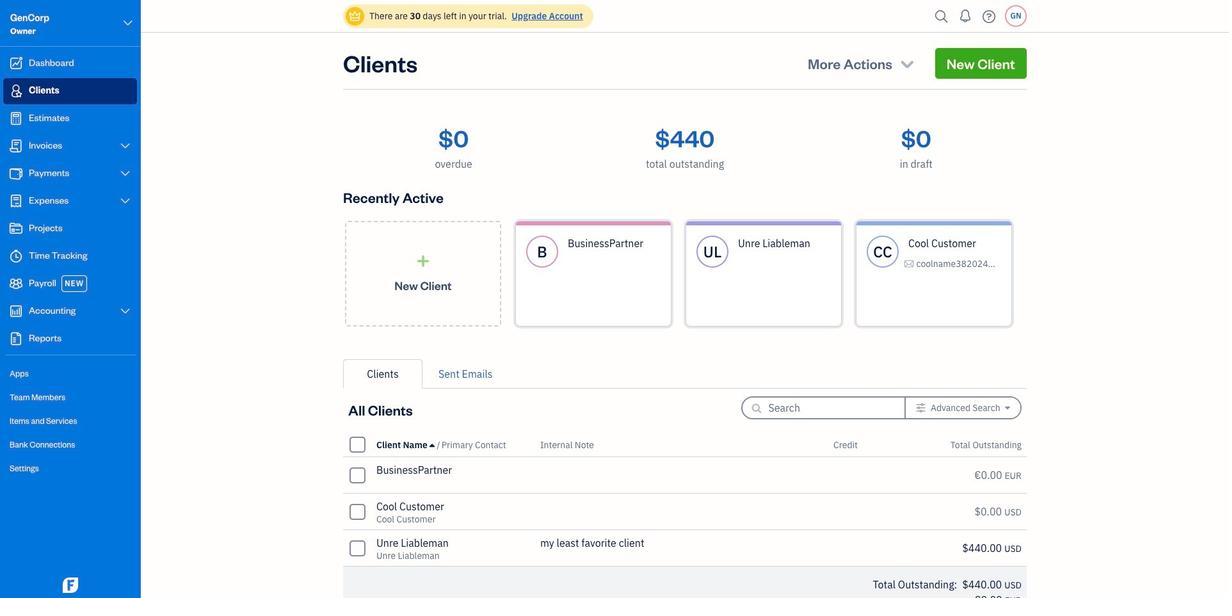 Task type: describe. For each thing, give the bounding box(es) containing it.
chevron large down image for expense icon
[[120, 196, 131, 206]]

crown image
[[348, 9, 362, 23]]

report image
[[8, 332, 24, 345]]

dashboard image
[[8, 57, 24, 70]]

expense image
[[8, 195, 24, 208]]

go to help image
[[979, 7, 1000, 26]]

freshbooks image
[[60, 578, 81, 593]]

0 vertical spatial chevron large down image
[[122, 15, 134, 31]]

project image
[[8, 222, 24, 235]]

chevron large down image for invoice "image" in the left of the page
[[120, 141, 131, 151]]



Task type: locate. For each thing, give the bounding box(es) containing it.
caretup image
[[430, 440, 435, 450]]

chevron large down image for chart image on the bottom left
[[120, 306, 131, 316]]

0 vertical spatial chevron large down image
[[120, 168, 131, 179]]

main element
[[0, 0, 173, 598]]

chevron large down image
[[120, 168, 131, 179], [120, 196, 131, 206]]

estimate image
[[8, 112, 24, 125]]

chart image
[[8, 305, 24, 318]]

2 chevron large down image from the top
[[120, 196, 131, 206]]

1 chevron large down image from the top
[[120, 168, 131, 179]]

search image
[[932, 7, 952, 26]]

team image
[[8, 277, 24, 290]]

payment image
[[8, 167, 24, 180]]

chevron large down image for the payment image
[[120, 168, 131, 179]]

timer image
[[8, 250, 24, 263]]

2 vertical spatial chevron large down image
[[120, 306, 131, 316]]

1 vertical spatial chevron large down image
[[120, 141, 131, 151]]

chevron large down image
[[122, 15, 134, 31], [120, 141, 131, 151], [120, 306, 131, 316]]

envelope image
[[904, 256, 915, 272]]

chevrondown image
[[899, 54, 917, 72]]

plus image
[[416, 255, 431, 267]]

1 vertical spatial chevron large down image
[[120, 196, 131, 206]]

client image
[[8, 85, 24, 97]]

notifications image
[[956, 3, 976, 29]]

Search text field
[[769, 398, 884, 418]]

invoice image
[[8, 140, 24, 152]]



Task type: vqa. For each thing, say whether or not it's contained in the screenshot.
plus Image
yes



